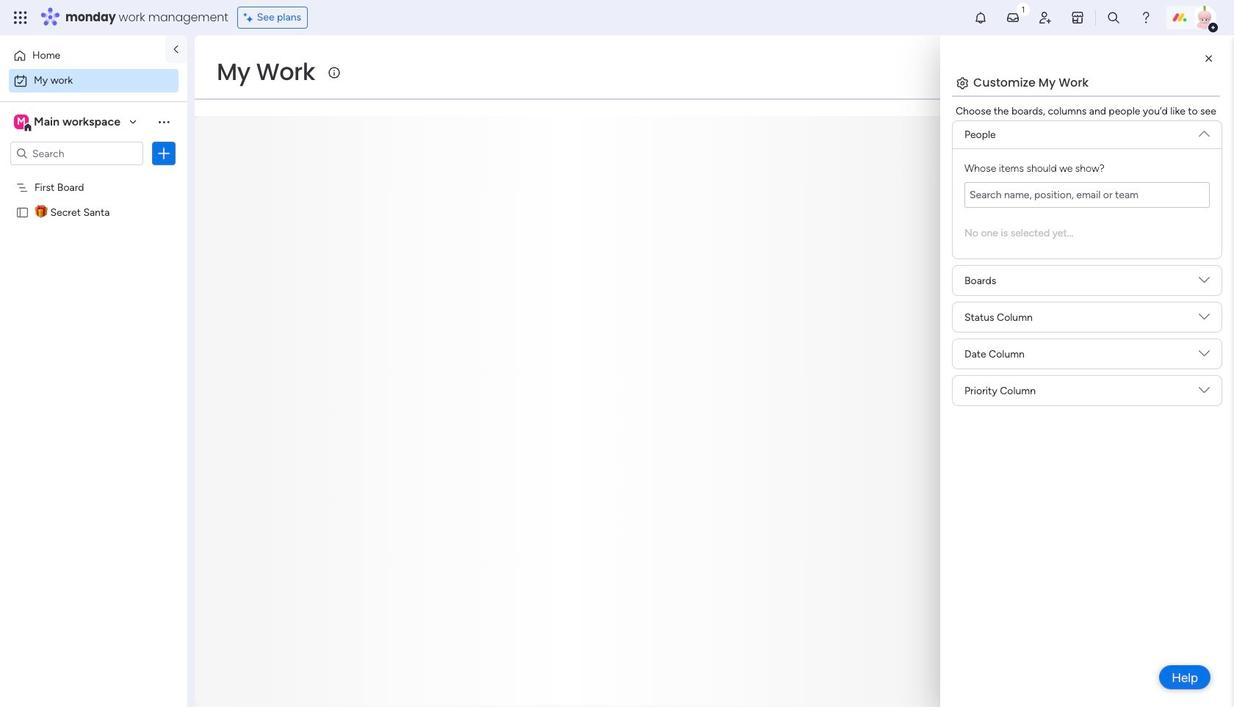 Task type: locate. For each thing, give the bounding box(es) containing it.
column header
[[603, 438, 736, 463]]

0 vertical spatial dapulse dropdown down arrow image
[[1200, 123, 1211, 139]]

2 vertical spatial dapulse dropdown down arrow image
[[1200, 348, 1211, 365]]

1 vertical spatial option
[[9, 69, 179, 93]]

None text field
[[965, 182, 1211, 208]]

0 vertical spatial dapulse dropdown down arrow image
[[1200, 275, 1211, 291]]

1 vertical spatial dapulse dropdown down arrow image
[[1200, 312, 1211, 328]]

list box
[[0, 172, 187, 423]]

dapulse dropdown down arrow image
[[1200, 123, 1211, 139], [1200, 312, 1211, 328], [1200, 348, 1211, 365]]

main content
[[195, 35, 1235, 708]]

1 dapulse dropdown down arrow image from the top
[[1200, 123, 1211, 139]]

public board image
[[15, 205, 29, 219]]

0 vertical spatial option
[[9, 44, 157, 68]]

Search in workspace field
[[31, 145, 123, 162]]

help image
[[1139, 10, 1154, 25]]

workspace image
[[14, 114, 29, 130]]

1 dapulse dropdown down arrow image from the top
[[1200, 275, 1211, 291]]

dapulse dropdown down arrow image
[[1200, 275, 1211, 291], [1200, 385, 1211, 402]]

see plans image
[[244, 10, 257, 26]]

1 vertical spatial dapulse dropdown down arrow image
[[1200, 385, 1211, 402]]

workspace options image
[[157, 114, 171, 129]]

None search field
[[279, 116, 417, 140]]

Search name, position, email or team text field
[[965, 182, 1211, 208]]

2 dapulse dropdown down arrow image from the top
[[1200, 385, 1211, 402]]

option
[[9, 44, 157, 68], [9, 69, 179, 93], [0, 174, 187, 177]]



Task type: describe. For each thing, give the bounding box(es) containing it.
options image
[[157, 146, 171, 161]]

3 dapulse dropdown down arrow image from the top
[[1200, 348, 1211, 365]]

notifications image
[[974, 10, 989, 25]]

workspace selection element
[[14, 113, 123, 132]]

ruby anderson image
[[1194, 6, 1217, 29]]

monday marketplace image
[[1071, 10, 1086, 25]]

select product image
[[13, 10, 28, 25]]

invite members image
[[1039, 10, 1053, 25]]

Filter dashboard by text search field
[[279, 116, 417, 140]]

2 dapulse dropdown down arrow image from the top
[[1200, 312, 1211, 328]]

update feed image
[[1006, 10, 1021, 25]]

1 image
[[1017, 1, 1030, 17]]

search everything image
[[1107, 10, 1122, 25]]

2 vertical spatial option
[[0, 174, 187, 177]]



Task type: vqa. For each thing, say whether or not it's contained in the screenshot.
plans
no



